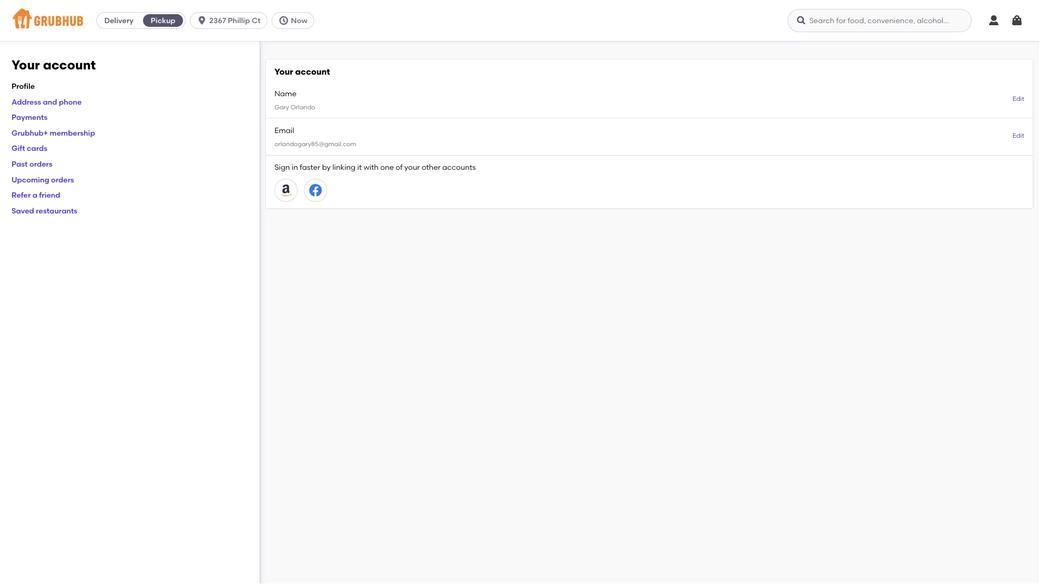 Task type: describe. For each thing, give the bounding box(es) containing it.
your account form
[[266, 59, 1033, 208]]

gift cards
[[12, 144, 47, 153]]

payments
[[12, 113, 48, 122]]

orlandogary85@gmail.com
[[275, 140, 356, 148]]

accounts
[[443, 163, 476, 172]]

0 horizontal spatial your
[[12, 57, 40, 73]]

svg image
[[1011, 14, 1024, 27]]

2367 phillip ct
[[209, 16, 261, 25]]

gary orlando
[[275, 104, 315, 111]]

Search for food, convenience, alcohol... search field
[[788, 9, 972, 32]]

saved restaurants
[[12, 206, 77, 215]]

your account inside your account form
[[275, 67, 330, 77]]

upcoming orders
[[12, 175, 74, 184]]

2367
[[209, 16, 226, 25]]

login with facebook image
[[309, 184, 322, 197]]

pickup button
[[141, 12, 185, 29]]

linking
[[333, 163, 356, 172]]

grubhub+ membership link
[[12, 128, 95, 137]]

past
[[12, 160, 28, 168]]

edit for email
[[1013, 132, 1025, 139]]

orders for upcoming orders
[[51, 175, 74, 184]]

restaurants
[[36, 206, 77, 215]]

other
[[422, 163, 441, 172]]

login with amazon image
[[280, 184, 292, 197]]

ct
[[252, 16, 261, 25]]

edit for name
[[1013, 95, 1025, 103]]

phone
[[59, 97, 82, 106]]

past orders
[[12, 160, 52, 168]]

cards
[[27, 144, 47, 153]]

payments link
[[12, 113, 48, 122]]

svg image inside now button
[[278, 15, 289, 26]]

gary
[[275, 104, 289, 111]]

address and phone link
[[12, 97, 82, 106]]

main navigation navigation
[[0, 0, 1040, 41]]

0 horizontal spatial your account
[[12, 57, 96, 73]]

grubhub+
[[12, 128, 48, 137]]

gift cards link
[[12, 144, 47, 153]]

upcoming
[[12, 175, 49, 184]]

account inside form
[[295, 67, 330, 77]]

saved restaurants link
[[12, 206, 77, 215]]

edit button for email
[[1013, 131, 1025, 140]]

address and phone
[[12, 97, 82, 106]]

refer a friend link
[[12, 191, 60, 200]]

pickup
[[151, 16, 175, 25]]



Task type: locate. For each thing, give the bounding box(es) containing it.
orders up the upcoming orders 'link'
[[29, 160, 52, 168]]

1 horizontal spatial your account
[[275, 67, 330, 77]]

your account up and
[[12, 57, 96, 73]]

1 vertical spatial edit
[[1013, 132, 1025, 139]]

2 edit from the top
[[1013, 132, 1025, 139]]

1 horizontal spatial account
[[295, 67, 330, 77]]

gift
[[12, 144, 25, 153]]

now button
[[272, 12, 319, 29]]

account up name
[[295, 67, 330, 77]]

refer a friend
[[12, 191, 60, 200]]

email
[[275, 126, 294, 135]]

orders
[[29, 160, 52, 168], [51, 175, 74, 184]]

delivery
[[104, 16, 133, 25]]

orders for past orders
[[29, 160, 52, 168]]

edit
[[1013, 95, 1025, 103], [1013, 132, 1025, 139]]

with
[[364, 163, 379, 172]]

friend
[[39, 191, 60, 200]]

your up name
[[275, 67, 293, 77]]

svg image
[[988, 14, 1001, 27], [197, 15, 207, 26], [278, 15, 289, 26], [796, 15, 807, 26]]

your
[[405, 163, 420, 172]]

your inside form
[[275, 67, 293, 77]]

in
[[292, 163, 298, 172]]

account up phone
[[43, 57, 96, 73]]

orders up friend
[[51, 175, 74, 184]]

1 vertical spatial edit button
[[1013, 131, 1025, 140]]

2 edit button from the top
[[1013, 131, 1025, 140]]

faster
[[300, 163, 320, 172]]

edit button for name
[[1013, 94, 1025, 104]]

0 vertical spatial edit button
[[1013, 94, 1025, 104]]

refer
[[12, 191, 31, 200]]

orlando
[[291, 104, 315, 111]]

svg image inside 2367 phillip ct button
[[197, 15, 207, 26]]

1 vertical spatial orders
[[51, 175, 74, 184]]

name
[[275, 89, 297, 98]]

a
[[32, 191, 37, 200]]

2367 phillip ct button
[[190, 12, 272, 29]]

your account
[[12, 57, 96, 73], [275, 67, 330, 77]]

your up the profile at the top left
[[12, 57, 40, 73]]

of
[[396, 163, 403, 172]]

profile link
[[12, 82, 35, 91]]

saved
[[12, 206, 34, 215]]

address
[[12, 97, 41, 106]]

sign in faster by linking it with one of your other accounts
[[275, 163, 476, 172]]

0 horizontal spatial account
[[43, 57, 96, 73]]

upcoming orders link
[[12, 175, 74, 184]]

and
[[43, 97, 57, 106]]

account
[[43, 57, 96, 73], [295, 67, 330, 77]]

phillip
[[228, 16, 250, 25]]

1 edit from the top
[[1013, 95, 1025, 103]]

edit button
[[1013, 94, 1025, 104], [1013, 131, 1025, 140]]

membership
[[50, 128, 95, 137]]

profile
[[12, 82, 35, 91]]

one
[[380, 163, 394, 172]]

delivery button
[[97, 12, 141, 29]]

past orders link
[[12, 160, 52, 168]]

by
[[322, 163, 331, 172]]

1 edit button from the top
[[1013, 94, 1025, 104]]

sign
[[275, 163, 290, 172]]

0 vertical spatial orders
[[29, 160, 52, 168]]

grubhub+ membership
[[12, 128, 95, 137]]

now
[[291, 16, 308, 25]]

it
[[357, 163, 362, 172]]

1 horizontal spatial your
[[275, 67, 293, 77]]

your
[[12, 57, 40, 73], [275, 67, 293, 77]]

your account up name
[[275, 67, 330, 77]]

0 vertical spatial edit
[[1013, 95, 1025, 103]]



Task type: vqa. For each thing, say whether or not it's contained in the screenshot.
Bagel Sandwich - Veggie IMAGE
no



